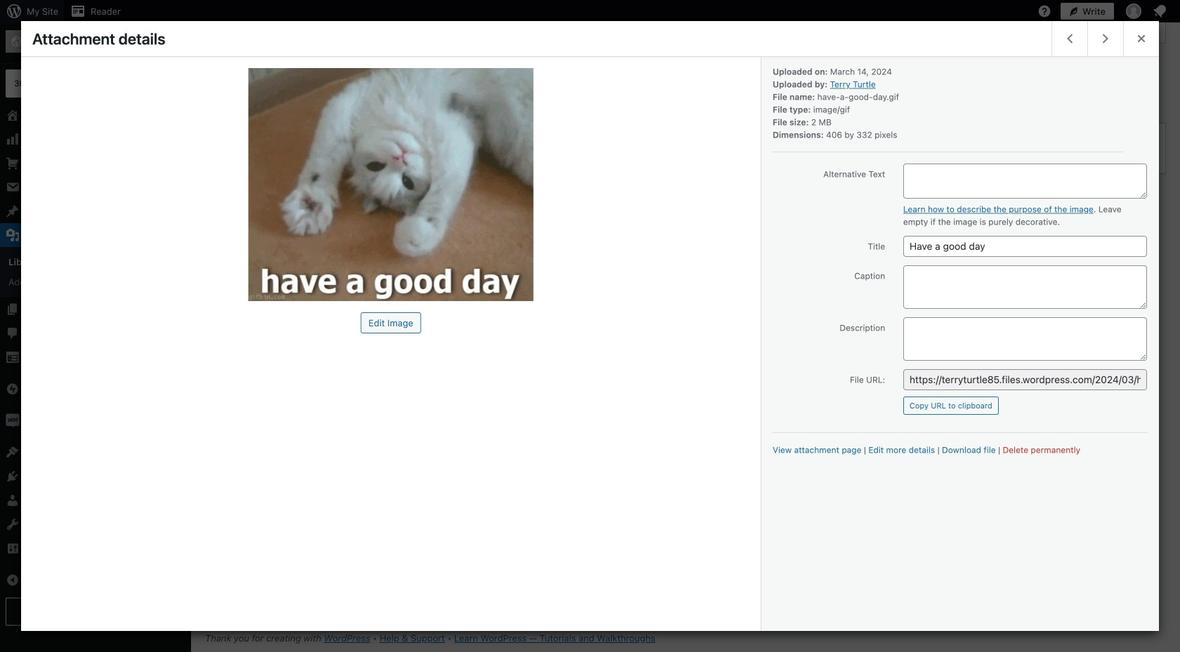 Task type: locate. For each thing, give the bounding box(es) containing it.
have a good day image
[[320, 195, 415, 290]]

trello card qr code image
[[426, 195, 521, 290]]

None text field
[[903, 164, 1147, 199], [903, 236, 1147, 257], [903, 266, 1147, 309], [903, 318, 1147, 361], [903, 370, 1147, 391], [903, 164, 1147, 199], [903, 236, 1147, 257], [903, 266, 1147, 309], [903, 318, 1147, 361], [903, 370, 1147, 391]]

main menu navigation
[[0, 22, 191, 632]]

portfolio health image
[[214, 195, 309, 290]]

None search field
[[962, 131, 1158, 166]]

Have a good day checkbox
[[314, 189, 421, 296]]

dialog
[[21, 21, 1159, 632]]



Task type: describe. For each thing, give the bounding box(es) containing it.
toolbar navigation
[[64, 0, 1172, 22]]

Portfolio health checkbox
[[208, 189, 314, 296]]

trello-card-qr-code checkbox
[[421, 189, 527, 296]]

download12march checkbox
[[527, 189, 633, 296]]



Task type: vqa. For each thing, say whether or not it's contained in the screenshot.
Hourly views 'image'
no



